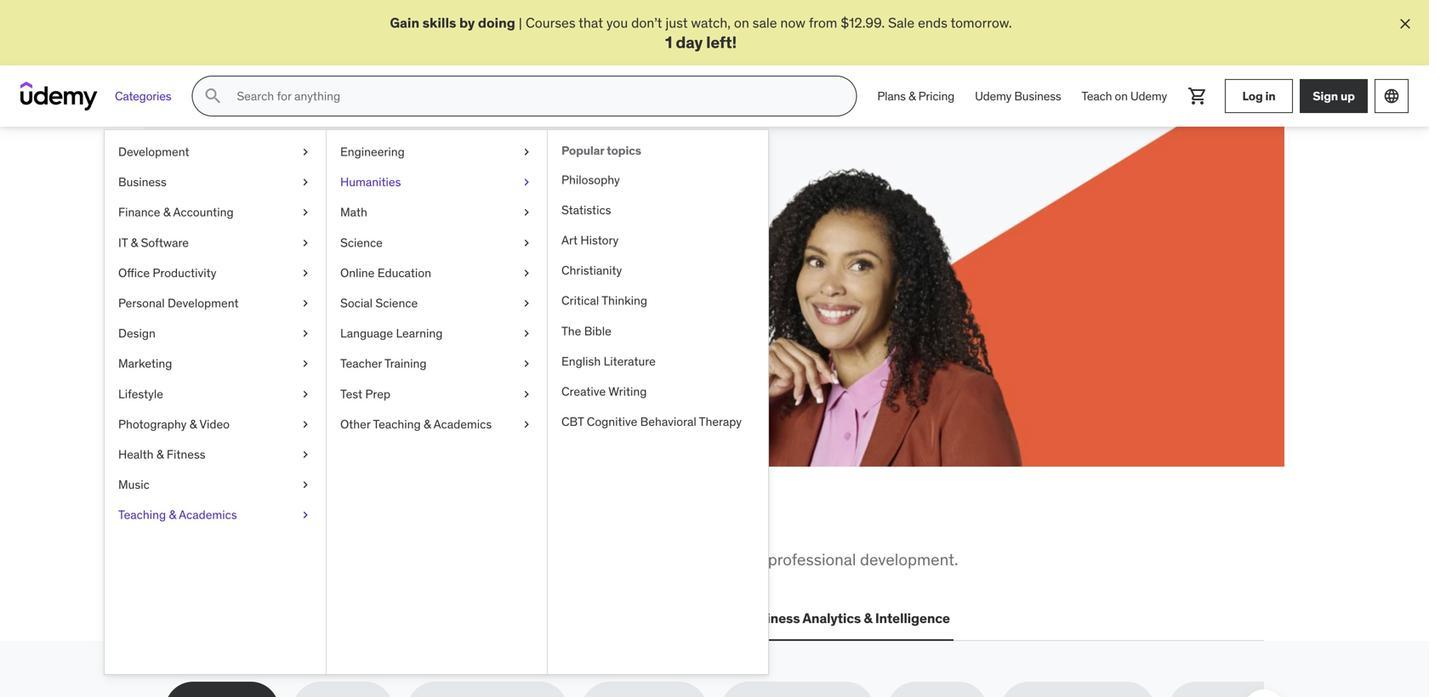Task type: describe. For each thing, give the bounding box(es) containing it.
literature
[[604, 354, 656, 369]]

business analytics & intelligence button
[[739, 599, 954, 640]]

just
[[666, 14, 688, 31]]

in inside learn, practice, succeed (and save) courses for every skill in your learning journey, starting at $12.99. sale ends tomorrow.
[[363, 277, 374, 295]]

sale
[[753, 14, 777, 31]]

& inside 'link'
[[424, 417, 431, 432]]

online education
[[340, 266, 431, 281]]

journey,
[[459, 277, 507, 295]]

well-
[[669, 550, 704, 570]]

teaching inside 'link'
[[118, 508, 166, 523]]

xsmall image for teacher training
[[520, 356, 534, 373]]

day
[[676, 32, 703, 52]]

xsmall image for design
[[299, 326, 312, 342]]

cbt cognitive behavioral therapy
[[562, 415, 742, 430]]

critical thinking
[[562, 293, 648, 309]]

1 udemy from the left
[[975, 88, 1012, 104]]

it certifications button
[[302, 599, 410, 640]]

don't
[[631, 14, 662, 31]]

other
[[340, 417, 371, 432]]

log in
[[1243, 88, 1276, 104]]

math
[[340, 205, 367, 220]]

submit search image
[[203, 86, 223, 107]]

lifestyle link
[[105, 379, 326, 410]]

every
[[300, 277, 332, 295]]

xsmall image for photography & video
[[299, 417, 312, 433]]

academics inside 'link'
[[434, 417, 492, 432]]

humanities link
[[327, 167, 547, 198]]

bible
[[584, 324, 612, 339]]

humanities element
[[547, 130, 768, 675]]

statistics link
[[548, 195, 768, 226]]

courses for doing
[[526, 14, 576, 31]]

english
[[562, 354, 601, 369]]

finance & accounting link
[[105, 198, 326, 228]]

xsmall image for personal development
[[299, 295, 312, 312]]

art
[[562, 233, 578, 248]]

analytics
[[803, 610, 861, 628]]

productivity
[[153, 266, 216, 281]]

xsmall image for social science
[[520, 295, 534, 312]]

2 udemy from the left
[[1131, 88, 1167, 104]]

xsmall image for teaching & academics
[[299, 507, 312, 524]]

log
[[1243, 88, 1263, 104]]

cbt
[[562, 415, 584, 430]]

& for pricing
[[909, 88, 916, 104]]

udemy image
[[20, 82, 98, 111]]

it for it & software
[[118, 235, 128, 251]]

xsmall image for other teaching & academics
[[520, 417, 534, 433]]

data science button
[[514, 599, 604, 640]]

personal development
[[118, 296, 239, 311]]

development.
[[860, 550, 959, 570]]

xsmall image for language learning
[[520, 326, 534, 342]]

certifications
[[320, 610, 406, 628]]

doing
[[478, 14, 515, 31]]

$12.99. for |
[[841, 14, 885, 31]]

english literature
[[562, 354, 656, 369]]

ends for |
[[918, 14, 948, 31]]

xsmall image for lifestyle
[[299, 386, 312, 403]]

now
[[781, 14, 806, 31]]

the bible
[[562, 324, 612, 339]]

critical
[[206, 550, 255, 570]]

xsmall image for math
[[520, 205, 534, 221]]

teach on udemy link
[[1072, 76, 1178, 117]]

philosophy link
[[548, 165, 768, 195]]

|
[[519, 14, 522, 31]]

your
[[377, 277, 403, 295]]

photography & video link
[[105, 410, 326, 440]]

starting
[[510, 277, 557, 295]]

you inside the 'gain skills by doing | courses that you don't just watch, on sale now from $12.99. sale ends tomorrow. 1 day left!'
[[607, 14, 628, 31]]

need
[[389, 507, 455, 543]]

teach
[[1082, 88, 1112, 104]]

$12.99. for save)
[[242, 296, 286, 314]]

tomorrow. for save)
[[352, 296, 413, 314]]

academics inside 'link'
[[179, 508, 237, 523]]

place
[[545, 507, 615, 543]]

courses for (and
[[226, 277, 276, 295]]

topics,
[[464, 550, 512, 570]]

language learning link
[[327, 319, 547, 349]]

science for data
[[550, 610, 601, 628]]

xsmall image for test prep
[[520, 386, 534, 403]]

online
[[340, 266, 375, 281]]

tomorrow. for |
[[951, 14, 1012, 31]]

social
[[340, 296, 373, 311]]

plans
[[878, 88, 906, 104]]

gain
[[390, 14, 420, 31]]

the bible link
[[548, 317, 768, 347]]

english literature link
[[548, 347, 768, 377]]

science link
[[327, 228, 547, 258]]

xsmall image for online education
[[520, 265, 534, 282]]

in inside 'link'
[[1266, 88, 1276, 104]]

technical
[[395, 550, 461, 570]]

christianity link
[[548, 256, 768, 286]]

xsmall image for engineering
[[520, 144, 534, 161]]

to
[[377, 550, 391, 570]]

xsmall image for music
[[299, 477, 312, 494]]

up
[[1341, 88, 1355, 104]]

plans & pricing
[[878, 88, 955, 104]]

catalog
[[543, 550, 597, 570]]

in inside all the skills you need in one place from critical workplace skills to technical topics, our catalog supports well-rounded professional development.
[[460, 507, 486, 543]]

statistics
[[562, 203, 611, 218]]

thinking
[[602, 293, 648, 309]]

choose a language image
[[1384, 88, 1401, 105]]

art history link
[[548, 226, 768, 256]]

that
[[579, 14, 603, 31]]

writing
[[609, 384, 647, 400]]

popular
[[562, 143, 604, 158]]

at
[[226, 296, 238, 314]]

music
[[118, 478, 150, 493]]

other teaching & academics link
[[327, 410, 547, 440]]

health
[[118, 447, 154, 463]]

one
[[491, 507, 539, 543]]



Task type: vqa. For each thing, say whether or not it's contained in the screenshot.
THE BIBLE
yes



Task type: locate. For each thing, give the bounding box(es) containing it.
development down the office productivity link
[[168, 296, 239, 311]]

courses up at
[[226, 277, 276, 295]]

xsmall image inside the health & fitness link
[[299, 447, 312, 464]]

0 horizontal spatial skills
[[258, 507, 331, 543]]

0 vertical spatial teaching
[[373, 417, 421, 432]]

0 vertical spatial it
[[118, 235, 128, 251]]

business link
[[105, 167, 326, 198]]

& right health
[[156, 447, 164, 463]]

development
[[118, 144, 189, 160], [168, 296, 239, 311]]

it up office
[[118, 235, 128, 251]]

office
[[118, 266, 150, 281]]

in
[[1266, 88, 1276, 104], [363, 277, 374, 295], [460, 507, 486, 543]]

& for academics
[[169, 508, 176, 523]]

1 vertical spatial in
[[363, 277, 374, 295]]

xsmall image for marketing
[[299, 356, 312, 373]]

0 vertical spatial sale
[[888, 14, 915, 31]]

it left certifications at the bottom left
[[306, 610, 317, 628]]

1 vertical spatial you
[[336, 507, 384, 543]]

xsmall image
[[299, 144, 312, 161], [520, 144, 534, 161], [299, 174, 312, 191], [520, 205, 534, 221], [520, 235, 534, 252], [299, 265, 312, 282], [520, 326, 534, 342], [299, 356, 312, 373], [520, 356, 534, 373], [299, 386, 312, 403], [299, 417, 312, 433], [299, 447, 312, 464], [299, 507, 312, 524]]

tomorrow. up udemy business
[[951, 14, 1012, 31]]

it & software link
[[105, 228, 326, 258]]

ends
[[918, 14, 948, 31], [319, 296, 349, 314]]

2 vertical spatial science
[[550, 610, 601, 628]]

& inside 'link'
[[169, 508, 176, 523]]

teaching & academics link
[[105, 501, 326, 531]]

xsmall image for office productivity
[[299, 265, 312, 282]]

1 vertical spatial teaching
[[118, 508, 166, 523]]

it
[[118, 235, 128, 251], [306, 610, 317, 628]]

creative writing
[[562, 384, 647, 400]]

xsmall image for business
[[299, 174, 312, 191]]

ends inside the 'gain skills by doing | courses that you don't just watch, on sale now from $12.99. sale ends tomorrow. 1 day left!'
[[918, 14, 948, 31]]

health & fitness
[[118, 447, 206, 463]]

business up the finance
[[118, 175, 167, 190]]

in right skill
[[363, 277, 374, 295]]

1 vertical spatial development
[[168, 296, 239, 311]]

skills up workplace at the bottom left of page
[[258, 507, 331, 543]]

photography
[[118, 417, 187, 432]]

xsmall image inside teacher training link
[[520, 356, 534, 373]]

social science link
[[327, 289, 547, 319]]

critical
[[562, 293, 599, 309]]

finance & accounting
[[118, 205, 234, 220]]

on right teach
[[1115, 88, 1128, 104]]

sale inside learn, practice, succeed (and save) courses for every skill in your learning journey, starting at $12.99. sale ends tomorrow.
[[289, 296, 316, 314]]

0 horizontal spatial it
[[118, 235, 128, 251]]

0 vertical spatial skills
[[423, 14, 456, 31]]

save)
[[291, 235, 358, 270]]

1 vertical spatial tomorrow.
[[352, 296, 413, 314]]

business left analytics
[[743, 610, 800, 628]]

0 horizontal spatial tomorrow.
[[352, 296, 413, 314]]

xsmall image inside test prep link
[[520, 386, 534, 403]]

on inside the teach on udemy link
[[1115, 88, 1128, 104]]

0 vertical spatial science
[[340, 235, 383, 251]]

skills left the "by"
[[423, 14, 456, 31]]

teaching inside 'link'
[[373, 417, 421, 432]]

topics
[[607, 143, 641, 158]]

by
[[459, 14, 475, 31]]

& for accounting
[[163, 205, 171, 220]]

design link
[[105, 319, 326, 349]]

xsmall image inside 'finance & accounting' link
[[299, 205, 312, 221]]

& right the plans
[[909, 88, 916, 104]]

1 horizontal spatial on
[[1115, 88, 1128, 104]]

learning
[[396, 326, 443, 341]]

0 vertical spatial courses
[[526, 14, 576, 31]]

1 vertical spatial sale
[[289, 296, 316, 314]]

xsmall image inside design link
[[299, 326, 312, 342]]

0 horizontal spatial academics
[[179, 508, 237, 523]]

& up office
[[131, 235, 138, 251]]

ends inside learn, practice, succeed (and save) courses for every skill in your learning journey, starting at $12.99. sale ends tomorrow.
[[319, 296, 349, 314]]

science down your
[[376, 296, 418, 311]]

test
[[340, 387, 363, 402]]

workplace
[[259, 550, 333, 570]]

shopping cart with 0 items image
[[1188, 86, 1208, 107]]

0 vertical spatial tomorrow.
[[951, 14, 1012, 31]]

software
[[141, 235, 189, 251]]

in right log
[[1266, 88, 1276, 104]]

skills inside the 'gain skills by doing | courses that you don't just watch, on sale now from $12.99. sale ends tomorrow. 1 day left!'
[[423, 14, 456, 31]]

1 vertical spatial it
[[306, 610, 317, 628]]

courses inside the 'gain skills by doing | courses that you don't just watch, on sale now from $12.99. sale ends tomorrow. 1 day left!'
[[526, 14, 576, 31]]

you
[[607, 14, 628, 31], [336, 507, 384, 543]]

development inside development link
[[118, 144, 189, 160]]

xsmall image inside the personal development link
[[299, 295, 312, 312]]

& right the finance
[[163, 205, 171, 220]]

xsmall image inside social science link
[[520, 295, 534, 312]]

1
[[665, 32, 673, 52]]

0 vertical spatial in
[[1266, 88, 1276, 104]]

1 horizontal spatial ends
[[918, 14, 948, 31]]

0 horizontal spatial udemy
[[975, 88, 1012, 104]]

1 horizontal spatial you
[[607, 14, 628, 31]]

xsmall image inside language learning link
[[520, 326, 534, 342]]

xsmall image inside humanities link
[[520, 174, 534, 191]]

xsmall image inside marketing link
[[299, 356, 312, 373]]

0 vertical spatial ends
[[918, 14, 948, 31]]

0 horizontal spatial $12.99.
[[242, 296, 286, 314]]

office productivity link
[[105, 258, 326, 289]]

xsmall image inside teaching & academics 'link'
[[299, 507, 312, 524]]

log in link
[[1225, 79, 1293, 113]]

0 horizontal spatial business
[[118, 175, 167, 190]]

2 vertical spatial business
[[743, 610, 800, 628]]

sale for |
[[888, 14, 915, 31]]

xsmall image inside the office productivity link
[[299, 265, 312, 282]]

all the skills you need in one place from critical workplace skills to technical topics, our catalog supports well-rounded professional development.
[[165, 507, 959, 570]]

1 vertical spatial on
[[1115, 88, 1128, 104]]

business inside button
[[743, 610, 800, 628]]

1 vertical spatial $12.99.
[[242, 296, 286, 314]]

you inside all the skills you need in one place from critical workplace skills to technical topics, our catalog supports well-rounded professional development.
[[336, 507, 384, 543]]

$12.99. inside the 'gain skills by doing | courses that you don't just watch, on sale now from $12.99. sale ends tomorrow. 1 day left!'
[[841, 14, 885, 31]]

engineering
[[340, 144, 405, 160]]

social science
[[340, 296, 418, 311]]

teaching & academics
[[118, 508, 237, 523]]

teaching down music
[[118, 508, 166, 523]]

0 horizontal spatial teaching
[[118, 508, 166, 523]]

0 vertical spatial business
[[1015, 88, 1062, 104]]

0 vertical spatial development
[[118, 144, 189, 160]]

marketing link
[[105, 349, 326, 379]]

rounded
[[704, 550, 764, 570]]

xsmall image inside science link
[[520, 235, 534, 252]]

teaching
[[373, 417, 421, 432], [118, 508, 166, 523]]

$12.99. down for
[[242, 296, 286, 314]]

2 vertical spatial in
[[460, 507, 486, 543]]

science right data
[[550, 610, 601, 628]]

xsmall image for finance & accounting
[[299, 205, 312, 221]]

1 vertical spatial courses
[[226, 277, 276, 295]]

close image
[[1397, 15, 1414, 32]]

2 horizontal spatial in
[[1266, 88, 1276, 104]]

1 horizontal spatial tomorrow.
[[951, 14, 1012, 31]]

1 horizontal spatial udemy
[[1131, 88, 1167, 104]]

& left video
[[190, 417, 197, 432]]

& inside button
[[864, 610, 873, 628]]

xsmall image for humanities
[[520, 174, 534, 191]]

science
[[340, 235, 383, 251], [376, 296, 418, 311], [550, 610, 601, 628]]

1 horizontal spatial sale
[[888, 14, 915, 31]]

1 vertical spatial skills
[[258, 507, 331, 543]]

popular topics
[[562, 143, 641, 158]]

xsmall image inside online education 'link'
[[520, 265, 534, 282]]

0 vertical spatial you
[[607, 14, 628, 31]]

Search for anything text field
[[233, 82, 836, 111]]

0 horizontal spatial courses
[[226, 277, 276, 295]]

xsmall image for health & fitness
[[299, 447, 312, 464]]

2 horizontal spatial skills
[[423, 14, 456, 31]]

& for fitness
[[156, 447, 164, 463]]

all
[[165, 507, 205, 543]]

& down test prep link
[[424, 417, 431, 432]]

udemy business
[[975, 88, 1062, 104]]

development down categories dropdown button
[[118, 144, 189, 160]]

0 vertical spatial $12.99.
[[841, 14, 885, 31]]

it for it certifications
[[306, 610, 317, 628]]

1 horizontal spatial $12.99.
[[841, 14, 885, 31]]

2 horizontal spatial business
[[1015, 88, 1062, 104]]

design
[[118, 326, 156, 341]]

science for social
[[376, 296, 418, 311]]

xsmall image inside development link
[[299, 144, 312, 161]]

& for software
[[131, 235, 138, 251]]

critical thinking link
[[548, 286, 768, 317]]

creative writing link
[[548, 377, 768, 407]]

learning
[[406, 277, 456, 295]]

business left teach
[[1015, 88, 1062, 104]]

office productivity
[[118, 266, 216, 281]]

0 horizontal spatial ends
[[319, 296, 349, 314]]

0 vertical spatial on
[[734, 14, 750, 31]]

from
[[809, 14, 838, 31]]

categories button
[[105, 76, 182, 117]]

humanities
[[340, 175, 401, 190]]

it & software
[[118, 235, 189, 251]]

categories
[[115, 88, 171, 104]]

1 vertical spatial ends
[[319, 296, 349, 314]]

personal
[[118, 296, 165, 311]]

xsmall image inside music link
[[299, 477, 312, 494]]

business for business analytics & intelligence
[[743, 610, 800, 628]]

xsmall image inside lifestyle link
[[299, 386, 312, 403]]

personal development link
[[105, 289, 326, 319]]

supports
[[601, 550, 665, 570]]

0 horizontal spatial sale
[[289, 296, 316, 314]]

fitness
[[167, 447, 206, 463]]

1 horizontal spatial in
[[460, 507, 486, 543]]

xsmall image inside other teaching & academics 'link'
[[520, 417, 534, 433]]

development link
[[105, 137, 326, 167]]

xsmall image
[[520, 174, 534, 191], [299, 205, 312, 221], [299, 235, 312, 252], [520, 265, 534, 282], [299, 295, 312, 312], [520, 295, 534, 312], [299, 326, 312, 342], [520, 386, 534, 403], [520, 417, 534, 433], [299, 477, 312, 494]]

(and
[[226, 235, 286, 270]]

& for video
[[190, 417, 197, 432]]

development inside the personal development link
[[168, 296, 239, 311]]

on left sale
[[734, 14, 750, 31]]

xsmall image inside it & software link
[[299, 235, 312, 252]]

language learning
[[340, 326, 443, 341]]

1 horizontal spatial courses
[[526, 14, 576, 31]]

xsmall image inside photography & video link
[[299, 417, 312, 433]]

courses inside learn, practice, succeed (and save) courses for every skill in your learning journey, starting at $12.99. sale ends tomorrow.
[[226, 277, 276, 295]]

1 vertical spatial academics
[[179, 508, 237, 523]]

teach on udemy
[[1082, 88, 1167, 104]]

2 vertical spatial skills
[[337, 550, 373, 570]]

sale down every
[[289, 296, 316, 314]]

therapy
[[699, 415, 742, 430]]

watch,
[[691, 14, 731, 31]]

lifestyle
[[118, 387, 163, 402]]

0 horizontal spatial on
[[734, 14, 750, 31]]

ends down skill
[[319, 296, 349, 314]]

professional
[[768, 550, 856, 570]]

0 vertical spatial academics
[[434, 417, 492, 432]]

xsmall image inside business link
[[299, 174, 312, 191]]

business analytics & intelligence
[[743, 610, 950, 628]]

academics down music link
[[179, 508, 237, 523]]

intelligence
[[876, 610, 950, 628]]

ends up "pricing"
[[918, 14, 948, 31]]

succeed
[[441, 201, 547, 236]]

test prep
[[340, 387, 391, 402]]

left!
[[706, 32, 737, 52]]

tomorrow. inside the 'gain skills by doing | courses that you don't just watch, on sale now from $12.99. sale ends tomorrow. 1 day left!'
[[951, 14, 1012, 31]]

ends for save)
[[319, 296, 349, 314]]

academics down test prep link
[[434, 417, 492, 432]]

1 horizontal spatial teaching
[[373, 417, 421, 432]]

tomorrow. inside learn, practice, succeed (and save) courses for every skill in your learning journey, starting at $12.99. sale ends tomorrow.
[[352, 296, 413, 314]]

& right analytics
[[864, 610, 873, 628]]

math link
[[327, 198, 547, 228]]

education
[[378, 266, 431, 281]]

courses
[[526, 14, 576, 31], [226, 277, 276, 295]]

xsmall image for science
[[520, 235, 534, 252]]

1 horizontal spatial academics
[[434, 417, 492, 432]]

0 horizontal spatial you
[[336, 507, 384, 543]]

you right that
[[607, 14, 628, 31]]

udemy right "pricing"
[[975, 88, 1012, 104]]

xsmall image inside math link
[[520, 205, 534, 221]]

$12.99. inside learn, practice, succeed (and save) courses for every skill in your learning journey, starting at $12.99. sale ends tomorrow.
[[242, 296, 286, 314]]

on inside the 'gain skills by doing | courses that you don't just watch, on sale now from $12.99. sale ends tomorrow. 1 day left!'
[[734, 14, 750, 31]]

from
[[165, 550, 202, 570]]

sale up the plans
[[888, 14, 915, 31]]

our
[[516, 550, 539, 570]]

learn,
[[226, 201, 315, 236]]

1 horizontal spatial it
[[306, 610, 317, 628]]

training
[[385, 356, 427, 372]]

& up from
[[169, 508, 176, 523]]

in up the topics,
[[460, 507, 486, 543]]

$12.99. right the from
[[841, 14, 885, 31]]

science inside button
[[550, 610, 601, 628]]

teaching down prep
[[373, 417, 421, 432]]

creative
[[562, 384, 606, 400]]

science up online
[[340, 235, 383, 251]]

sale for save)
[[289, 296, 316, 314]]

it inside button
[[306, 610, 317, 628]]

business for business
[[118, 175, 167, 190]]

1 horizontal spatial business
[[743, 610, 800, 628]]

test prep link
[[327, 379, 547, 410]]

sale inside the 'gain skills by doing | courses that you don't just watch, on sale now from $12.99. sale ends tomorrow. 1 day left!'
[[888, 14, 915, 31]]

you up to
[[336, 507, 384, 543]]

1 vertical spatial business
[[118, 175, 167, 190]]

0 horizontal spatial in
[[363, 277, 374, 295]]

courses right '|'
[[526, 14, 576, 31]]

1 vertical spatial science
[[376, 296, 418, 311]]

xsmall image inside engineering link
[[520, 144, 534, 161]]

tomorrow. down your
[[352, 296, 413, 314]]

1 horizontal spatial skills
[[337, 550, 373, 570]]

xsmall image for development
[[299, 144, 312, 161]]

skills left to
[[337, 550, 373, 570]]

udemy left 'shopping cart with 0 items' "image" in the top of the page
[[1131, 88, 1167, 104]]

cbt cognitive behavioral therapy link
[[548, 407, 768, 438]]

xsmall image for it & software
[[299, 235, 312, 252]]

history
[[581, 233, 619, 248]]



